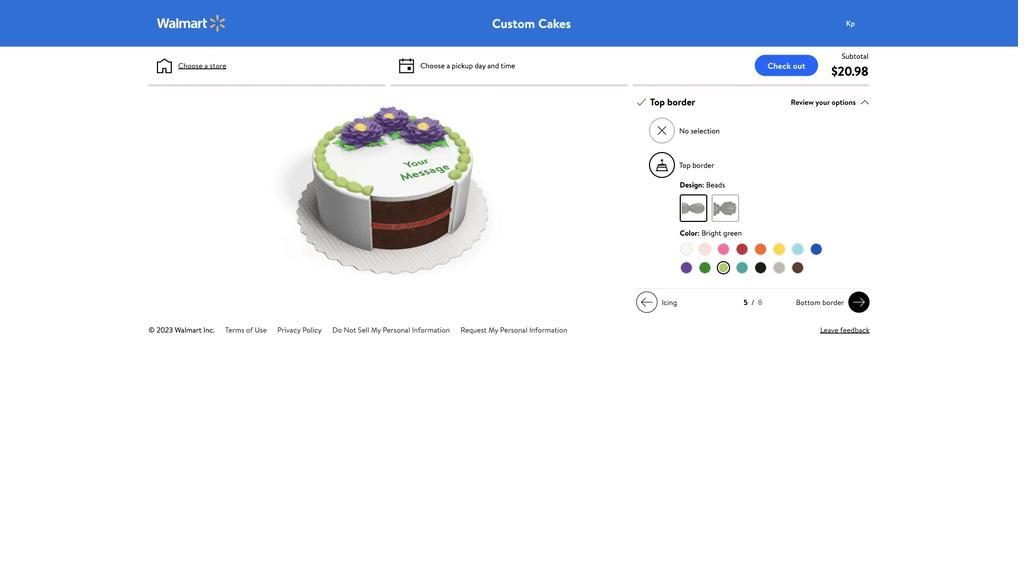 Task type: vqa. For each thing, say whether or not it's contained in the screenshot.
off at bottom
no



Task type: describe. For each thing, give the bounding box(es) containing it.
do not sell my personal information link
[[332, 325, 450, 335]]

2 my from the left
[[489, 325, 498, 335]]

8
[[758, 298, 762, 308]]

border for no selection
[[667, 96, 696, 109]]

kp
[[846, 18, 855, 28]]

privacy policy
[[277, 325, 322, 335]]

policy
[[302, 325, 322, 335]]

out
[[793, 60, 806, 71]]

do
[[332, 325, 342, 335]]

cakes
[[538, 14, 571, 32]]

feedback
[[841, 325, 870, 335]]

no
[[680, 126, 689, 136]]

5
[[744, 298, 748, 308]]

and
[[488, 60, 499, 71]]

choose a store link
[[178, 60, 226, 71]]

color : bright green
[[680, 228, 742, 238]]

beads
[[706, 180, 725, 190]]

use
[[255, 325, 267, 335]]

pickup
[[452, 60, 473, 71]]

terms of use link
[[225, 325, 267, 335]]

check
[[768, 60, 791, 71]]

ok image
[[637, 97, 647, 107]]

bottom border link
[[792, 292, 870, 313]]

kp button
[[840, 13, 883, 34]]

bottom
[[796, 297, 821, 308]]

2 personal from the left
[[500, 325, 528, 335]]

: for design
[[702, 180, 705, 190]]

review
[[791, 97, 814, 107]]

$20.98
[[832, 62, 869, 80]]

privacy
[[277, 325, 301, 335]]

leave feedback button
[[821, 325, 870, 336]]

custom cakes
[[492, 14, 571, 32]]

bright
[[702, 228, 722, 238]]

icing link
[[637, 292, 682, 313]]

5 / 8
[[744, 298, 762, 308]]

terms
[[225, 325, 244, 335]]

: for color
[[698, 228, 700, 238]]

design
[[680, 180, 702, 190]]

green
[[724, 228, 742, 238]]

your
[[816, 97, 830, 107]]

walmart
[[175, 325, 202, 335]]

top for no selection
[[650, 96, 665, 109]]

no selection
[[680, 126, 720, 136]]

subtotal $20.98
[[832, 51, 869, 80]]

1 my from the left
[[371, 325, 381, 335]]

store
[[210, 60, 226, 71]]

top for beads
[[680, 160, 691, 170]]

of
[[246, 325, 253, 335]]

inc.
[[203, 325, 215, 335]]

icing
[[662, 297, 677, 308]]

border for beads
[[693, 160, 715, 170]]



Task type: locate. For each thing, give the bounding box(es) containing it.
top border up remove icon
[[650, 96, 696, 109]]

0 vertical spatial top border
[[650, 96, 696, 109]]

subtotal
[[842, 51, 869, 61]]

: left bright
[[698, 228, 700, 238]]

a for store
[[204, 60, 208, 71]]

top up design
[[680, 160, 691, 170]]

review your options element
[[791, 97, 856, 108]]

0 horizontal spatial my
[[371, 325, 381, 335]]

request
[[461, 325, 487, 335]]

choose a pickup day and time
[[420, 60, 515, 71]]

a left pickup
[[447, 60, 450, 71]]

0 horizontal spatial top
[[650, 96, 665, 109]]

leave feedback
[[821, 325, 870, 335]]

up arrow image
[[860, 97, 870, 107]]

custom
[[492, 14, 535, 32]]

not
[[344, 325, 356, 335]]

choose
[[178, 60, 203, 71], [420, 60, 445, 71]]

leave
[[821, 325, 839, 335]]

border right bottom
[[823, 297, 844, 308]]

2 choose from the left
[[420, 60, 445, 71]]

request my personal information link
[[461, 325, 567, 335]]

1 horizontal spatial personal
[[500, 325, 528, 335]]

review your options
[[791, 97, 856, 107]]

privacy policy link
[[277, 325, 322, 335]]

2 vertical spatial border
[[823, 297, 844, 308]]

2023
[[157, 325, 173, 335]]

terms of use
[[225, 325, 267, 335]]

top border up the design : beads
[[680, 160, 715, 170]]

: left beads at top
[[702, 180, 705, 190]]

0 horizontal spatial choose
[[178, 60, 203, 71]]

top right ok image
[[650, 96, 665, 109]]

top border for beads
[[680, 160, 715, 170]]

1 horizontal spatial choose
[[420, 60, 445, 71]]

1 vertical spatial border
[[693, 160, 715, 170]]

1 horizontal spatial information
[[529, 325, 567, 335]]

request my personal information
[[461, 325, 567, 335]]

choose for choose a store
[[178, 60, 203, 71]]

bottom border
[[796, 297, 844, 308]]

1 horizontal spatial :
[[702, 180, 705, 190]]

a left store
[[204, 60, 208, 71]]

1 horizontal spatial icon for continue arrow image
[[853, 296, 866, 309]]

choose left pickup
[[420, 60, 445, 71]]

©
[[149, 325, 155, 335]]

0 vertical spatial border
[[667, 96, 696, 109]]

2 information from the left
[[529, 325, 567, 335]]

back to walmart.com image
[[157, 15, 226, 32]]

icon for continue arrow image up feedback
[[853, 296, 866, 309]]

options
[[832, 97, 856, 107]]

icon for continue arrow image left icing
[[641, 296, 654, 309]]

1 vertical spatial top
[[680, 160, 691, 170]]

do not sell my personal information
[[332, 325, 450, 335]]

time
[[501, 60, 515, 71]]

icon for continue arrow image inside icing link
[[641, 296, 654, 309]]

selection
[[691, 126, 720, 136]]

personal right sell
[[383, 325, 410, 335]]

sell
[[358, 325, 370, 335]]

2 icon for continue arrow image from the left
[[853, 296, 866, 309]]

border up no
[[667, 96, 696, 109]]

choose for choose a pickup day and time
[[420, 60, 445, 71]]

top
[[650, 96, 665, 109], [680, 160, 691, 170]]

:
[[702, 180, 705, 190], [698, 228, 700, 238]]

1 personal from the left
[[383, 325, 410, 335]]

choose left store
[[178, 60, 203, 71]]

2 a from the left
[[447, 60, 450, 71]]

border
[[667, 96, 696, 109], [693, 160, 715, 170], [823, 297, 844, 308]]

1 horizontal spatial a
[[447, 60, 450, 71]]

0 horizontal spatial information
[[412, 325, 450, 335]]

icon for continue arrow image
[[641, 296, 654, 309], [853, 296, 866, 309]]

© 2023 walmart inc.
[[149, 325, 215, 335]]

1 horizontal spatial top
[[680, 160, 691, 170]]

1 vertical spatial top border
[[680, 160, 715, 170]]

0 vertical spatial :
[[702, 180, 705, 190]]

border up the design : beads
[[693, 160, 715, 170]]

design : beads
[[680, 180, 725, 190]]

a
[[204, 60, 208, 71], [447, 60, 450, 71]]

remove image
[[656, 125, 668, 137]]

1 information from the left
[[412, 325, 450, 335]]

1 icon for continue arrow image from the left
[[641, 296, 654, 309]]

a for pickup
[[447, 60, 450, 71]]

personal
[[383, 325, 410, 335], [500, 325, 528, 335]]

1 choose from the left
[[178, 60, 203, 71]]

0 vertical spatial top
[[650, 96, 665, 109]]

1 horizontal spatial my
[[489, 325, 498, 335]]

top border for no selection
[[650, 96, 696, 109]]

my right request
[[489, 325, 498, 335]]

my
[[371, 325, 381, 335], [489, 325, 498, 335]]

top border
[[650, 96, 696, 109], [680, 160, 715, 170]]

color
[[680, 228, 698, 238]]

my right sell
[[371, 325, 381, 335]]

1 a from the left
[[204, 60, 208, 71]]

check out button
[[755, 55, 818, 76]]

check out
[[768, 60, 806, 71]]

icon for continue arrow image inside bottom border link
[[853, 296, 866, 309]]

0 horizontal spatial :
[[698, 228, 700, 238]]

day
[[475, 60, 486, 71]]

0 horizontal spatial personal
[[383, 325, 410, 335]]

choose a store
[[178, 60, 226, 71]]

1 vertical spatial :
[[698, 228, 700, 238]]

personal right request
[[500, 325, 528, 335]]

information
[[412, 325, 450, 335], [529, 325, 567, 335]]

/
[[752, 298, 755, 308]]

0 horizontal spatial icon for continue arrow image
[[641, 296, 654, 309]]

review your options link
[[791, 95, 870, 109]]

0 horizontal spatial a
[[204, 60, 208, 71]]



